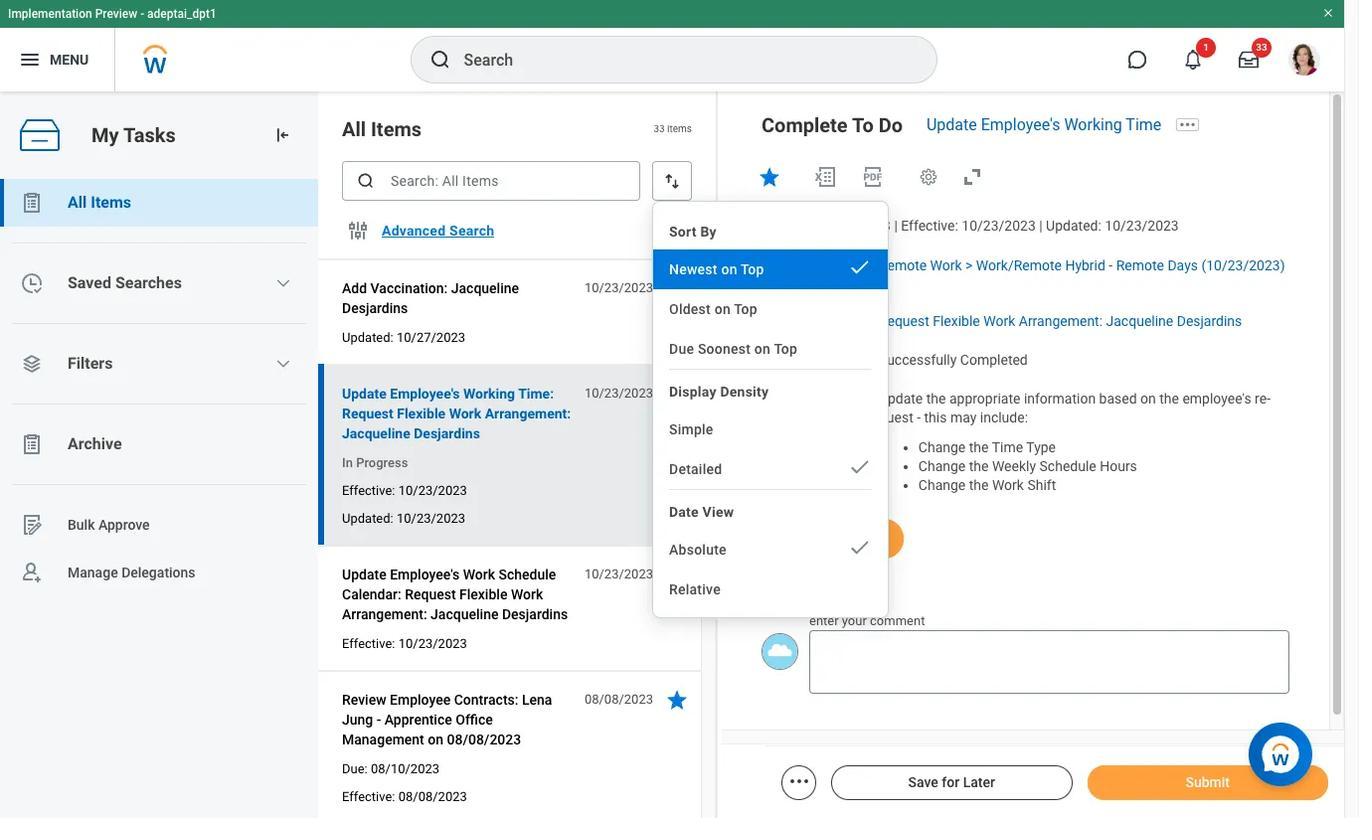 Task type: describe. For each thing, give the bounding box(es) containing it.
all items button
[[0, 179, 318, 227]]

this
[[924, 409, 947, 425]]

created: 10/23/2023 | effective: 10/23/2023 | updated: 10/23/2023
[[762, 218, 1179, 234]]

delegations
[[121, 564, 195, 580]]

sort
[[669, 224, 697, 240]]

employee
[[390, 692, 451, 708]]

my tasks
[[91, 123, 176, 147]]

menu button
[[0, 28, 115, 91]]

clock check image
[[20, 271, 44, 295]]

change the time type change the weekly schedule hours change the work shift
[[919, 440, 1137, 493]]

manage
[[68, 564, 118, 580]]

office
[[456, 712, 493, 728]]

newest
[[669, 262, 718, 277]]

update the appropriate information based on the employee's re quest - this may include:
[[879, 391, 1271, 425]]

close environment banner image
[[1322, 7, 1334, 19]]

arrangement: inside update employee's work schedule calendar: request flexible work arrangement: jacqueline desjardins
[[342, 607, 427, 622]]

soonest
[[698, 341, 751, 357]]

archive
[[68, 435, 122, 453]]

save for later
[[908, 775, 995, 790]]

on right soonest
[[755, 341, 771, 357]]

effective: 08/08/2023
[[342, 789, 467, 804]]

in
[[342, 455, 353, 470]]

employee's
[[1183, 391, 1251, 406]]

display density
[[669, 384, 769, 400]]

fullscreen image
[[961, 165, 984, 189]]

update employee's working time: request flexible work arrangement: jacqueline desjardins
[[342, 386, 571, 441]]

update for jacqueline
[[342, 567, 386, 583]]

searches
[[115, 273, 182, 292]]

work inside update employee's working time: request flexible work arrangement: jacqueline desjardins
[[449, 406, 481, 422]]

instructions
[[762, 391, 836, 406]]

1 effective: 10/23/2023 from the top
[[342, 483, 467, 498]]

view
[[703, 504, 734, 520]]

your
[[842, 614, 867, 629]]

remote work > work/remote hybrid - remote days (10/23/2023)
[[879, 257, 1285, 273]]

search image inside menu banner
[[428, 48, 452, 72]]

in progress
[[342, 455, 408, 470]]

1 button
[[1171, 38, 1216, 82]]

re
[[1255, 391, 1271, 406]]

due:
[[342, 762, 368, 777]]

add vaccination: jacqueline desjardins
[[342, 280, 519, 316]]

0 vertical spatial updated:
[[1046, 218, 1102, 234]]

oldest on top button
[[653, 289, 888, 329]]

star image for review employee contracts: lena jung - apprentice office management on 08/08/2023
[[665, 688, 689, 712]]

item list element
[[318, 91, 718, 818]]

0 vertical spatial time
[[1126, 115, 1162, 134]]

appropriate
[[949, 391, 1021, 406]]

desjardins inside add vaccination: jacqueline desjardins
[[342, 300, 408, 316]]

jung
[[342, 712, 373, 728]]

overall
[[762, 352, 805, 368]]

review
[[342, 692, 386, 708]]

effective: down the gear image
[[901, 218, 958, 234]]

33 for 33 items
[[654, 124, 665, 135]]

(10/23/2023)
[[1202, 257, 1285, 273]]

updated: 10/27/2023
[[342, 330, 465, 345]]

10/27/2023
[[397, 330, 465, 345]]

menu banner
[[0, 0, 1344, 91]]

related actions image
[[787, 770, 811, 794]]

calendar:
[[342, 587, 401, 603]]

employee's for update employee's working time
[[981, 115, 1060, 134]]

updated: for updated: 10/27/2023
[[342, 330, 394, 345]]

- inside review employee contracts: lena jung - apprentice office management on 08/08/2023
[[377, 712, 381, 728]]

updated: for updated: 10/23/2023
[[342, 511, 394, 526]]

may
[[950, 409, 977, 425]]

08/08/2023 inside review employee contracts: lena jung - apprentice office management on 08/08/2023
[[447, 732, 521, 748]]

add
[[342, 280, 367, 296]]

0 horizontal spatial search image
[[356, 171, 376, 191]]

menu containing sort by
[[653, 210, 888, 610]]

enter your comment text field
[[809, 630, 1290, 694]]

2 remote from the left
[[1116, 257, 1164, 273]]

complete
[[762, 113, 848, 137]]

update employee's working time: request flexible work arrangement: jacqueline desjardins button
[[342, 382, 574, 445]]

filters button
[[0, 340, 318, 388]]

my
[[91, 123, 119, 147]]

desjardins inside update employee's work schedule calendar: request flexible work arrangement: jacqueline desjardins
[[502, 607, 568, 622]]

advanced search button
[[374, 211, 502, 251]]

working for time:
[[463, 386, 515, 402]]

update employee's working time link
[[927, 115, 1162, 134]]

2 change from the top
[[919, 458, 966, 474]]

management
[[342, 732, 424, 748]]

arrangement: inside update employee's working time: request flexible work arrangement: jacqueline desjardins
[[485, 406, 571, 422]]

chevron down image
[[276, 356, 292, 372]]

configure image
[[346, 219, 370, 243]]

newest on top
[[669, 262, 764, 277]]

working for time
[[1064, 115, 1122, 134]]

0 horizontal spatial star image
[[665, 563, 689, 587]]

remote work > work/remote hybrid - remote days (10/23/2023) link
[[879, 253, 1285, 273]]

review employee contracts: lena jung - apprentice office management on 08/08/2023 button
[[342, 688, 574, 752]]

advanced
[[382, 223, 446, 239]]

desjardins inside update employee's working time: request flexible work arrangement: jacqueline desjardins
[[414, 426, 480, 441]]

justify image
[[18, 48, 42, 72]]

update for desjardins
[[342, 386, 387, 402]]

edit position
[[793, 529, 872, 545]]

gear image
[[919, 167, 939, 187]]

work inside "link"
[[930, 257, 962, 273]]

Search: All Items text field
[[342, 161, 640, 201]]

approve
[[98, 517, 150, 533]]

check image for detailed
[[848, 455, 872, 479]]

update up fullscreen image
[[927, 115, 977, 134]]

contracts:
[[454, 692, 519, 708]]

shift
[[1028, 477, 1056, 493]]

sort image
[[662, 171, 682, 191]]

time inside change the time type change the weekly schedule hours change the work shift
[[992, 440, 1023, 456]]

type
[[1026, 440, 1056, 456]]

request flexible work arrangement: jacqueline desjardins
[[879, 313, 1242, 329]]

33 for 33
[[1256, 42, 1267, 53]]

due
[[669, 341, 694, 357]]

date
[[669, 504, 699, 520]]

advanced search
[[382, 223, 494, 239]]

weekly
[[992, 458, 1036, 474]]

request inside update employee's working time: request flexible work arrangement: jacqueline desjardins
[[342, 406, 394, 422]]

position
[[821, 529, 872, 545]]

top for newest on top
[[741, 262, 764, 277]]

the down may
[[969, 440, 989, 456]]

schedule inside update employee's work schedule calendar: request flexible work arrangement: jacqueline desjardins
[[499, 567, 556, 583]]

completed
[[960, 352, 1028, 368]]

0 vertical spatial star image
[[758, 165, 782, 189]]

date view
[[669, 504, 734, 520]]

add vaccination: jacqueline desjardins button
[[342, 276, 574, 320]]

star image for update employee's working time: request flexible work arrangement: jacqueline desjardins
[[665, 382, 689, 406]]

created:
[[762, 218, 813, 234]]

time:
[[518, 386, 554, 402]]

check image for newest on top
[[848, 256, 872, 279]]

updated: 10/23/2023
[[342, 511, 465, 526]]

check image
[[848, 536, 872, 560]]

absolute
[[669, 542, 727, 558]]



Task type: vqa. For each thing, say whether or not it's contained in the screenshot.
'banner'
no



Task type: locate. For each thing, give the bounding box(es) containing it.
Search Workday  search field
[[464, 38, 895, 82]]

flexible
[[933, 313, 980, 329], [397, 406, 446, 422], [459, 587, 508, 603]]

complete to do
[[762, 113, 903, 137]]

effective: 10/23/2023 up updated: 10/23/2023
[[342, 483, 467, 498]]

work/remote
[[976, 257, 1062, 273]]

1 horizontal spatial time
[[1126, 115, 1162, 134]]

2 vertical spatial top
[[774, 341, 798, 357]]

based
[[1099, 391, 1137, 406]]

1 vertical spatial star image
[[665, 563, 689, 587]]

0 vertical spatial top
[[741, 262, 764, 277]]

by
[[700, 224, 717, 240]]

hybrid
[[1065, 257, 1106, 273]]

top down the oldest on top button
[[774, 341, 798, 357]]

bulk approve link
[[0, 501, 318, 549]]

1 vertical spatial time
[[992, 440, 1023, 456]]

employee's inside update employee's work schedule calendar: request flexible work arrangement: jacqueline desjardins
[[390, 567, 460, 583]]

for
[[762, 257, 782, 273]]

transformation import image
[[272, 125, 292, 145]]

33 left profile logan mcneil image
[[1256, 42, 1267, 53]]

0 horizontal spatial items
[[91, 193, 131, 212]]

clipboard image
[[20, 191, 44, 215], [20, 433, 44, 456]]

- inside 'update the appropriate information based on the employee's re quest - this may include:'
[[917, 409, 921, 425]]

2 vertical spatial change
[[919, 477, 966, 493]]

0 vertical spatial effective: 10/23/2023
[[342, 483, 467, 498]]

1 horizontal spatial request
[[405, 587, 456, 603]]

employee's for update employee's working time: request flexible work arrangement: jacqueline desjardins
[[390, 386, 460, 402]]

2 vertical spatial star image
[[665, 688, 689, 712]]

updated: up remote work > work/remote hybrid - remote days (10/23/2023) "link"
[[1046, 218, 1102, 234]]

0 vertical spatial change
[[919, 440, 966, 456]]

2 vertical spatial request
[[405, 587, 456, 603]]

on right oldest at the top of the page
[[715, 301, 731, 317]]

2 horizontal spatial flexible
[[933, 313, 980, 329]]

1 vertical spatial check image
[[848, 455, 872, 479]]

1 horizontal spatial items
[[371, 117, 422, 141]]

bulk approve
[[68, 517, 150, 533]]

clipboard image for all items
[[20, 191, 44, 215]]

menu
[[50, 51, 89, 67]]

simple
[[669, 422, 714, 438]]

0 vertical spatial all
[[342, 117, 366, 141]]

2 effective: 10/23/2023 from the top
[[342, 636, 467, 651]]

0 horizontal spatial request
[[342, 406, 394, 422]]

1 horizontal spatial 33
[[1256, 42, 1267, 53]]

1 star image from the top
[[665, 276, 689, 300]]

clipboard image left archive at the bottom of the page
[[20, 433, 44, 456]]

effective: down due: at the left bottom of page
[[342, 789, 395, 804]]

working
[[1064, 115, 1122, 134], [463, 386, 515, 402]]

arrangement: down remote work > work/remote hybrid - remote days (10/23/2023)
[[1019, 313, 1103, 329]]

on inside 'update the appropriate information based on the employee's re quest - this may include:'
[[1141, 391, 1156, 406]]

star image
[[758, 165, 782, 189], [665, 563, 689, 587]]

days
[[1168, 257, 1198, 273]]

0 horizontal spatial 33
[[654, 124, 665, 135]]

33 inside item list 'element'
[[654, 124, 665, 135]]

1 horizontal spatial arrangement:
[[485, 406, 571, 422]]

request up in progress
[[342, 406, 394, 422]]

working inside update employee's working time: request flexible work arrangement: jacqueline desjardins
[[463, 386, 515, 402]]

1 horizontal spatial flexible
[[459, 587, 508, 603]]

- inside "link"
[[1109, 257, 1113, 273]]

absolute button
[[653, 530, 888, 570]]

2 horizontal spatial arrangement:
[[1019, 313, 1103, 329]]

0 vertical spatial flexible
[[933, 313, 980, 329]]

jacqueline up contracts:
[[431, 607, 499, 622]]

1 vertical spatial request
[[342, 406, 394, 422]]

1 vertical spatial schedule
[[499, 567, 556, 583]]

1 vertical spatial arrangement:
[[485, 406, 571, 422]]

0 vertical spatial star image
[[665, 276, 689, 300]]

clipboard image inside archive button
[[20, 433, 44, 456]]

bulk
[[68, 517, 95, 533]]

jacqueline inside add vaccination: jacqueline desjardins
[[451, 280, 519, 296]]

desjardins
[[342, 300, 408, 316], [1177, 313, 1242, 329], [414, 426, 480, 441], [502, 607, 568, 622]]

arrangement:
[[1019, 313, 1103, 329], [485, 406, 571, 422], [342, 607, 427, 622]]

preview
[[95, 7, 137, 21]]

relative button
[[653, 570, 888, 610]]

>
[[966, 257, 973, 273]]

clipboard image up clock check image
[[20, 191, 44, 215]]

top up due soonest on top
[[734, 301, 758, 317]]

1 horizontal spatial remote
[[1116, 257, 1164, 273]]

on right newest
[[721, 262, 737, 277]]

enter your comment
[[809, 614, 925, 629]]

update employee's work schedule calendar: request flexible work arrangement: jacqueline desjardins
[[342, 567, 568, 622]]

1 horizontal spatial schedule
[[1040, 458, 1096, 474]]

33 inside 33 button
[[1256, 42, 1267, 53]]

profile logan mcneil image
[[1289, 44, 1320, 80]]

items inside button
[[91, 193, 131, 212]]

submit
[[1186, 775, 1230, 790]]

quest
[[879, 391, 1271, 425]]

adeptai_dpt1
[[147, 7, 217, 21]]

- up management
[[377, 712, 381, 728]]

- inside menu banner
[[140, 7, 144, 21]]

manage delegations link
[[0, 549, 318, 597]]

my tasks element
[[0, 91, 318, 818]]

include:
[[980, 409, 1028, 425]]

newest on top button
[[653, 250, 888, 289]]

menu
[[653, 210, 888, 610]]

update inside update employee's working time: request flexible work arrangement: jacqueline desjardins
[[342, 386, 387, 402]]

1 vertical spatial items
[[91, 193, 131, 212]]

1 vertical spatial working
[[463, 386, 515, 402]]

1 remote from the left
[[879, 257, 927, 273]]

0 horizontal spatial time
[[992, 440, 1023, 456]]

update inside update employee's work schedule calendar: request flexible work arrangement: jacqueline desjardins
[[342, 567, 386, 583]]

2 vertical spatial arrangement:
[[342, 607, 427, 622]]

employee's down 10/27/2023
[[390, 386, 460, 402]]

to
[[852, 113, 874, 137]]

updated: down 'add'
[[342, 330, 394, 345]]

1 vertical spatial search image
[[356, 171, 376, 191]]

3 star image from the top
[[665, 688, 689, 712]]

due: 08/10/2023
[[342, 762, 440, 777]]

08/08/2023 down office
[[447, 732, 521, 748]]

employee's up fullscreen image
[[981, 115, 1060, 134]]

jacqueline inside request flexible work arrangement: jacqueline desjardins link
[[1106, 313, 1174, 329]]

0 vertical spatial search image
[[428, 48, 452, 72]]

remote left >
[[879, 257, 927, 273]]

2 vertical spatial employee's
[[390, 567, 460, 583]]

1 vertical spatial all
[[68, 193, 87, 212]]

hours
[[1100, 458, 1137, 474]]

schedule inside change the time type change the weekly schedule hours change the work shift
[[1040, 458, 1096, 474]]

search
[[449, 223, 494, 239]]

2 star image from the top
[[665, 382, 689, 406]]

lena
[[522, 692, 552, 708]]

request inside update employee's work schedule calendar: request flexible work arrangement: jacqueline desjardins
[[405, 587, 456, 603]]

0 vertical spatial items
[[371, 117, 422, 141]]

items inside item list 'element'
[[371, 117, 422, 141]]

2 horizontal spatial request
[[879, 313, 929, 329]]

1 horizontal spatial all
[[342, 117, 366, 141]]

top for oldest on top
[[734, 301, 758, 317]]

update for quest
[[879, 391, 923, 406]]

flexible inside update employee's working time: request flexible work arrangement: jacqueline desjardins
[[397, 406, 446, 422]]

1 vertical spatial all items
[[68, 193, 131, 212]]

0 vertical spatial check image
[[848, 256, 872, 279]]

1 horizontal spatial search image
[[428, 48, 452, 72]]

the left "weekly"
[[969, 458, 989, 474]]

0 vertical spatial working
[[1064, 115, 1122, 134]]

work inside change the time type change the weekly schedule hours change the work shift
[[992, 477, 1024, 493]]

the
[[926, 391, 946, 406], [1160, 391, 1179, 406], [969, 440, 989, 456], [969, 458, 989, 474], [969, 477, 989, 493]]

-
[[140, 7, 144, 21], [1109, 257, 1113, 273], [917, 409, 921, 425], [377, 712, 381, 728]]

0 horizontal spatial |
[[894, 218, 898, 234]]

all right transformation import image
[[342, 117, 366, 141]]

information
[[1024, 391, 1096, 406]]

archive button
[[0, 421, 318, 468]]

edit position button
[[762, 519, 904, 558]]

saved searches button
[[0, 260, 318, 307]]

work
[[930, 257, 962, 273], [984, 313, 1015, 329], [449, 406, 481, 422], [992, 477, 1024, 493], [463, 567, 495, 583], [511, 587, 543, 603]]

update employee's working time
[[927, 115, 1162, 134]]

0 vertical spatial employee's
[[981, 115, 1060, 134]]

progress
[[356, 455, 408, 470]]

3 change from the top
[[919, 477, 966, 493]]

user plus image
[[20, 561, 44, 585]]

1 vertical spatial employee's
[[390, 386, 460, 402]]

1 horizontal spatial working
[[1064, 115, 1122, 134]]

request right calendar:
[[405, 587, 456, 603]]

later
[[963, 775, 995, 790]]

the up this
[[926, 391, 946, 406]]

1 horizontal spatial |
[[1039, 218, 1043, 234]]

search image
[[428, 48, 452, 72], [356, 171, 376, 191]]

due soonest on top button
[[653, 329, 888, 369]]

chevron down image
[[276, 275, 292, 291]]

check image up "position"
[[848, 455, 872, 479]]

relative
[[669, 582, 721, 598]]

0 horizontal spatial working
[[463, 386, 515, 402]]

enter
[[809, 614, 839, 629]]

0 horizontal spatial all
[[68, 193, 87, 212]]

1 | from the left
[[894, 218, 898, 234]]

arrangement: down the time:
[[485, 406, 571, 422]]

update down updated: 10/27/2023
[[342, 386, 387, 402]]

updated: down in progress
[[342, 511, 394, 526]]

2 vertical spatial updated:
[[342, 511, 394, 526]]

all up saved
[[68, 193, 87, 212]]

2 vertical spatial 08/08/2023
[[398, 789, 467, 804]]

0 vertical spatial schedule
[[1040, 458, 1096, 474]]

update up calendar:
[[342, 567, 386, 583]]

- right preview
[[140, 7, 144, 21]]

2 vertical spatial flexible
[[459, 587, 508, 603]]

check image inside newest on top button
[[848, 256, 872, 279]]

all inside button
[[68, 193, 87, 212]]

export to excel image
[[813, 165, 837, 189]]

1 clipboard image from the top
[[20, 191, 44, 215]]

remote left "days"
[[1116, 257, 1164, 273]]

on inside review employee contracts: lena jung - apprentice office management on 08/08/2023
[[428, 732, 443, 748]]

0 vertical spatial arrangement:
[[1019, 313, 1103, 329]]

perspective image
[[20, 352, 44, 376]]

the left employee's at top
[[1160, 391, 1179, 406]]

clipboard image inside all items button
[[20, 191, 44, 215]]

overall status
[[762, 352, 848, 368]]

effective: down calendar:
[[342, 636, 395, 651]]

1 check image from the top
[[848, 256, 872, 279]]

all inside item list 'element'
[[342, 117, 366, 141]]

1 vertical spatial 08/08/2023
[[447, 732, 521, 748]]

2 clipboard image from the top
[[20, 433, 44, 456]]

inbox large image
[[1239, 50, 1259, 70]]

star image for add vaccination: jacqueline desjardins
[[665, 276, 689, 300]]

clipboard image for archive
[[20, 433, 44, 456]]

2 | from the left
[[1039, 218, 1043, 234]]

jacqueline up in progress
[[342, 426, 410, 441]]

check image
[[848, 256, 872, 279], [848, 455, 872, 479]]

flexible inside update employee's work schedule calendar: request flexible work arrangement: jacqueline desjardins
[[459, 587, 508, 603]]

0 vertical spatial all items
[[342, 117, 422, 141]]

jacqueline down "days"
[[1106, 313, 1174, 329]]

the left the shift
[[969, 477, 989, 493]]

list containing all items
[[0, 179, 318, 597]]

top up the oldest on top button
[[741, 262, 764, 277]]

vaccination:
[[370, 280, 448, 296]]

density
[[720, 384, 769, 400]]

1 vertical spatial updated:
[[342, 330, 394, 345]]

star image down absolute at bottom
[[665, 563, 689, 587]]

1 vertical spatial top
[[734, 301, 758, 317]]

manage delegations
[[68, 564, 195, 580]]

comment
[[870, 614, 925, 629]]

items
[[667, 124, 692, 135]]

update inside 'update the appropriate information based on the employee's re quest - this may include:'
[[879, 391, 923, 406]]

simple button
[[653, 410, 888, 449]]

on down apprentice
[[428, 732, 443, 748]]

0 vertical spatial 08/08/2023
[[585, 692, 653, 707]]

|
[[894, 218, 898, 234], [1039, 218, 1043, 234]]

- left this
[[917, 409, 921, 425]]

0 horizontal spatial all items
[[68, 193, 131, 212]]

2 check image from the top
[[848, 455, 872, 479]]

all items inside all items button
[[68, 193, 131, 212]]

1 horizontal spatial all items
[[342, 117, 422, 141]]

1 vertical spatial effective: 10/23/2023
[[342, 636, 467, 651]]

for
[[942, 775, 960, 790]]

1 horizontal spatial star image
[[758, 165, 782, 189]]

0 vertical spatial 33
[[1256, 42, 1267, 53]]

employee's up calendar:
[[390, 567, 460, 583]]

jacqueline down search
[[451, 280, 519, 296]]

1 change from the top
[[919, 440, 966, 456]]

update down the successfully
[[879, 391, 923, 406]]

1 vertical spatial flexible
[[397, 406, 446, 422]]

08/08/2023 down 08/10/2023
[[398, 789, 467, 804]]

edit
[[793, 529, 817, 545]]

check image inside detailed button
[[848, 455, 872, 479]]

arrangement: down calendar:
[[342, 607, 427, 622]]

0 horizontal spatial schedule
[[499, 567, 556, 583]]

oldest
[[669, 301, 711, 317]]

check image right for
[[848, 256, 872, 279]]

1 vertical spatial star image
[[665, 382, 689, 406]]

request up the successfully
[[879, 313, 929, 329]]

1 vertical spatial clipboard image
[[20, 433, 44, 456]]

overall status element
[[879, 340, 1028, 370]]

08/08/2023 right 'lena'
[[585, 692, 653, 707]]

sort by
[[669, 224, 717, 240]]

on right based
[[1141, 391, 1156, 406]]

remote
[[879, 257, 927, 273], [1116, 257, 1164, 273]]

0 horizontal spatial flexible
[[397, 406, 446, 422]]

all items inside item list 'element'
[[342, 117, 422, 141]]

status
[[808, 352, 848, 368]]

33 left items
[[654, 124, 665, 135]]

08/10/2023
[[371, 762, 440, 777]]

33 button
[[1227, 38, 1272, 82]]

star image
[[665, 276, 689, 300], [665, 382, 689, 406], [665, 688, 689, 712]]

rename image
[[20, 513, 44, 537]]

employee's for update employee's work schedule calendar: request flexible work arrangement: jacqueline desjardins
[[390, 567, 460, 583]]

list
[[0, 179, 318, 597]]

do
[[879, 113, 903, 137]]

0 vertical spatial clipboard image
[[20, 191, 44, 215]]

employee's inside update employee's working time: request flexible work arrangement: jacqueline desjardins
[[390, 386, 460, 402]]

star image up created:
[[758, 165, 782, 189]]

apprentice
[[385, 712, 452, 728]]

effective: 10/23/2023 up employee
[[342, 636, 467, 651]]

0 vertical spatial request
[[879, 313, 929, 329]]

notifications large image
[[1183, 50, 1203, 70]]

effective: down in progress
[[342, 483, 395, 498]]

jacqueline inside update employee's working time: request flexible work arrangement: jacqueline desjardins
[[342, 426, 410, 441]]

tasks
[[123, 123, 176, 147]]

- right hybrid
[[1109, 257, 1113, 273]]

0 horizontal spatial remote
[[879, 257, 927, 273]]

1 vertical spatial change
[[919, 458, 966, 474]]

1 vertical spatial 33
[[654, 124, 665, 135]]

view printable version (pdf) image
[[861, 165, 885, 189]]

updated:
[[1046, 218, 1102, 234], [342, 330, 394, 345], [342, 511, 394, 526]]

saved searches
[[68, 273, 182, 292]]

0 horizontal spatial arrangement:
[[342, 607, 427, 622]]

employee's
[[981, 115, 1060, 134], [390, 386, 460, 402], [390, 567, 460, 583]]

saved
[[68, 273, 111, 292]]

jacqueline inside update employee's work schedule calendar: request flexible work arrangement: jacqueline desjardins
[[431, 607, 499, 622]]



